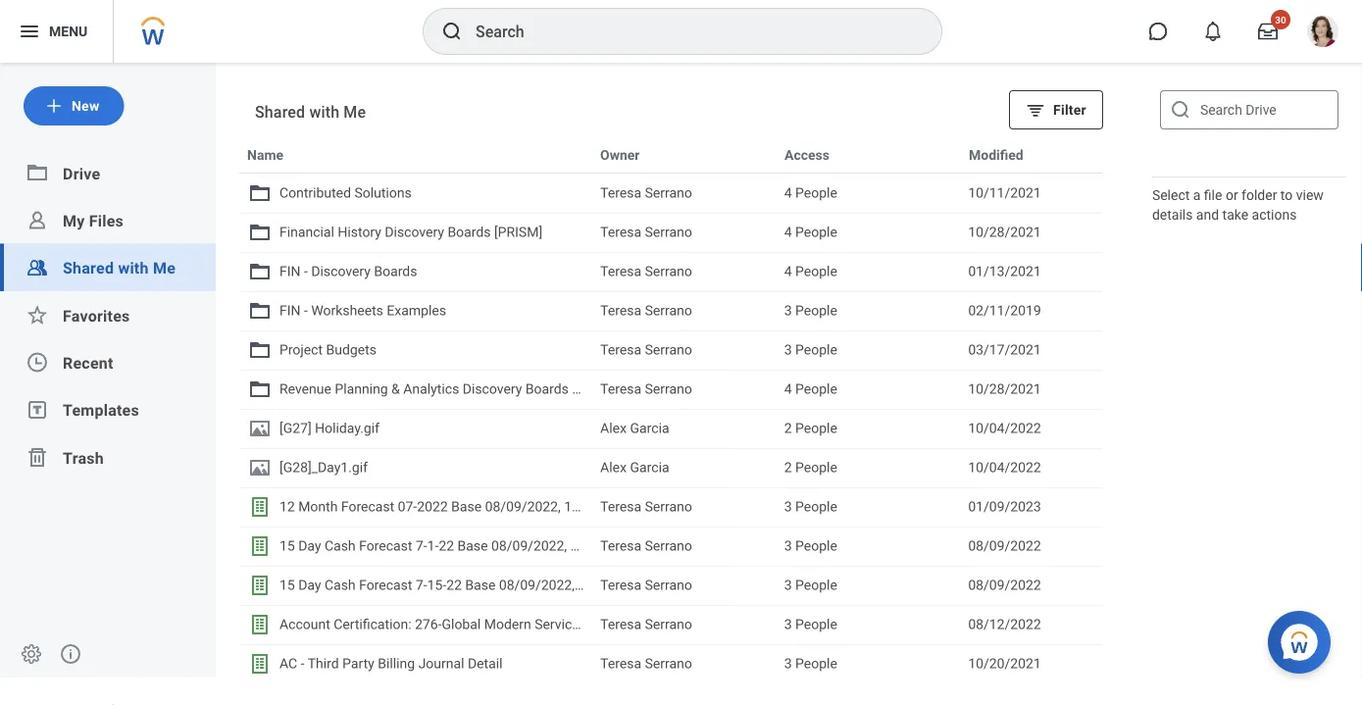 Task type: locate. For each thing, give the bounding box(es) containing it.
[prism] inside the revenue planning & analytics discovery boards [prism] 'link'
[[572, 381, 621, 397]]

08/09/2022, left "10:48:11"
[[485, 499, 561, 515]]

recent button
[[63, 354, 113, 372]]

name
[[247, 147, 284, 163]]

base right 1-
[[458, 538, 488, 554]]

people for 12 month forecast 07-2022  base  08/09/2022, 10:48:11 am
[[796, 499, 838, 515]]

2 workbook image from the top
[[248, 535, 272, 558]]

2 vertical spatial base
[[465, 577, 496, 594]]

grid
[[239, 134, 1104, 705]]

2 15 from the top
[[280, 577, 295, 594]]

forecast left 15-
[[359, 577, 413, 594]]

1 alex from the top
[[601, 420, 627, 437]]

1 vertical spatial 2
[[785, 460, 792, 476]]

6 teresa from the top
[[601, 381, 642, 397]]

3 for 15 day cash forecast 7-1-22  base  08/09/2022, 2:27:26 pm
[[785, 538, 792, 554]]

teresa serrano for financial history discovery boards [prism]
[[601, 224, 693, 240]]

Search Workday  search field
[[476, 10, 902, 53]]

2 people link for [g28]_day1.gif
[[785, 457, 953, 479]]

serrano for 15 day cash forecast 7-15-22  base  08/09/2022, 2:22:26 pm
[[645, 577, 693, 594]]

forecast left 07-
[[341, 499, 395, 515]]

0 vertical spatial alex garcia
[[601, 420, 670, 437]]

document image
[[248, 456, 272, 480], [248, 456, 272, 480]]

2 for [g27] holiday.gif
[[785, 420, 792, 437]]

- right ac
[[301, 656, 305, 672]]

1 vertical spatial shared
[[63, 259, 114, 278]]

15 for 15 day cash forecast 7-15-22  base  08/09/2022, 2:22:26 pm
[[280, 577, 295, 594]]

5 folder image from the top
[[248, 338, 272, 362]]

&
[[392, 381, 400, 397]]

serrano for 12 month forecast 07-2022  base  08/09/2022, 10:48:11 am
[[645, 499, 693, 515]]

teresa serrano for 15 day cash forecast 7-15-22  base  08/09/2022, 2:22:26 pm
[[601, 577, 693, 594]]

11 teresa serrano from the top
[[601, 656, 693, 672]]

worksheets
[[311, 303, 384, 319]]

solutions
[[355, 185, 412, 201]]

11 teresa serrano cell from the top
[[593, 646, 777, 683]]

10/04/2022 up 01/09/2023
[[969, 460, 1042, 476]]

1 vertical spatial boards
[[374, 263, 417, 280]]

shared down my files button
[[63, 259, 114, 278]]

with down files
[[118, 259, 149, 278]]

notifications large image
[[1204, 22, 1223, 41]]

teresa serrano for 12 month forecast 07-2022  base  08/09/2022, 10:48:11 am
[[601, 499, 693, 515]]

08/09/2022 for 15 day cash forecast 7-15-22  base  08/09/2022, 2:22:26 pm
[[969, 577, 1042, 594]]

row
[[239, 134, 1104, 174], [239, 174, 1104, 213], [239, 213, 1104, 252], [239, 252, 1104, 291], [239, 291, 1104, 331], [239, 331, 1104, 370], [239, 370, 1104, 409], [239, 409, 1104, 448], [239, 448, 1104, 488], [239, 488, 1104, 527], [239, 527, 1104, 566], [239, 566, 1104, 605], [239, 605, 1104, 645], [239, 645, 1104, 684]]

row containing 12 month forecast 07-2022  base  08/09/2022, 10:48:11 am
[[239, 488, 1104, 527]]

6 teresa serrano cell from the top
[[593, 371, 777, 408]]

10/04/2022 for [g28]_day1.gif
[[969, 460, 1042, 476]]

item list region
[[216, 63, 1127, 705]]

shared
[[255, 103, 305, 121], [63, 259, 114, 278]]

people for ac - third party billing journal detail
[[796, 656, 838, 672]]

7- for 15-
[[416, 577, 427, 594]]

teresa for fin - discovery boards
[[601, 263, 642, 280]]

1 vertical spatial 08/09/2022
[[969, 577, 1042, 594]]

teresa serrano for ac - third party billing journal detail
[[601, 656, 693, 672]]

0 vertical spatial fin
[[280, 263, 301, 280]]

- down the financial
[[304, 263, 308, 280]]

0 vertical spatial garcia
[[630, 420, 670, 437]]

1 horizontal spatial with
[[309, 103, 340, 121]]

1 2 from the top
[[785, 420, 792, 437]]

1 horizontal spatial me
[[344, 103, 366, 121]]

4 people link for revenue planning & analytics discovery boards [prism]
[[785, 379, 953, 400]]

1 vertical spatial alex garcia cell
[[593, 449, 777, 487]]

4 3 people from the top
[[785, 538, 838, 554]]

[g27] holiday.gif link
[[248, 417, 585, 441]]

folder image left the 'worksheets'
[[248, 299, 272, 323]]

4 for fin - discovery boards
[[785, 263, 792, 280]]

1 15 from the top
[[280, 538, 295, 554]]

7 serrano from the top
[[645, 499, 693, 515]]

1 vertical spatial [prism]
[[572, 381, 621, 397]]

financial
[[280, 224, 335, 240]]

2 horizontal spatial boards
[[526, 381, 569, 397]]

1 alex garcia from the top
[[601, 420, 670, 437]]

8 people from the top
[[796, 460, 838, 476]]

9 teresa serrano cell from the top
[[593, 567, 777, 604]]

3 people for 15 day cash forecast 7-1-22  base  08/09/2022, 2:27:26 pm
[[785, 538, 838, 554]]

0 horizontal spatial boards
[[374, 263, 417, 280]]

owner
[[600, 147, 640, 163]]

fin for fin - worksheets examples
[[280, 303, 301, 319]]

08/09/2022 up 08/12/2022
[[969, 577, 1042, 594]]

clock image
[[26, 351, 49, 374]]

shared up name
[[255, 103, 305, 121]]

folder open image
[[26, 161, 49, 185]]

people for revenue planning & analytics discovery boards [prism]
[[796, 381, 838, 397]]

0 horizontal spatial discovery
[[311, 263, 371, 280]]

1 vertical spatial day
[[298, 577, 321, 594]]

4
[[785, 185, 792, 201], [785, 224, 792, 240], [785, 263, 792, 280], [785, 381, 792, 397]]

10 teresa serrano cell from the top
[[593, 606, 777, 644]]

1 vertical spatial alex
[[601, 460, 627, 476]]

0 vertical spatial 15
[[280, 538, 295, 554]]

15-
[[427, 577, 447, 594]]

0 vertical spatial boards
[[448, 224, 491, 240]]

3 3 people link from the top
[[785, 496, 953, 518]]

2 folder image from the top
[[248, 221, 272, 244]]

alex garcia cell for [g28]_day1.gif
[[593, 449, 777, 487]]

22
[[439, 538, 454, 554], [447, 577, 462, 594]]

select a file or folder to view details and take actions
[[1153, 187, 1324, 223]]

1 4 people link from the top
[[785, 182, 953, 204]]

teresa serrano cell for 12 month forecast 07-2022  base  08/09/2022, 10:48:11 am
[[593, 489, 777, 526]]

2 people from the top
[[796, 224, 838, 240]]

0 vertical spatial 10/04/2022
[[969, 420, 1042, 437]]

0 vertical spatial forecast
[[341, 499, 395, 515]]

folder image
[[248, 182, 272, 205], [248, 221, 272, 244], [248, 260, 272, 284], [248, 299, 272, 323], [248, 338, 272, 362], [248, 378, 272, 401], [248, 378, 272, 401]]

4 4 from the top
[[785, 381, 792, 397]]

0 vertical spatial 08/09/2022,
[[485, 499, 561, 515]]

- inside the fin - discovery boards link
[[304, 263, 308, 280]]

2 people link
[[785, 418, 953, 440], [785, 457, 953, 479]]

6 3 from the top
[[785, 617, 792, 633]]

4 for financial history discovery boards [prism]
[[785, 224, 792, 240]]

1 garcia from the top
[[630, 420, 670, 437]]

1 teresa from the top
[[601, 185, 642, 201]]

teresa for contributed solutions
[[601, 185, 642, 201]]

alex garcia cell
[[593, 410, 777, 447], [593, 449, 777, 487]]

search image
[[1169, 98, 1193, 122]]

1 vertical spatial fin
[[280, 303, 301, 319]]

cash down the 'month'
[[325, 538, 356, 554]]

serrano for revenue planning & analytics discovery boards [prism]
[[645, 381, 693, 397]]

row containing revenue planning & analytics discovery boards [prism]
[[239, 370, 1104, 409]]

gear image
[[20, 643, 43, 666]]

1 vertical spatial garcia
[[630, 460, 670, 476]]

serrano for fin - discovery boards
[[645, 263, 693, 280]]

10/28/2021
[[969, 224, 1042, 240], [969, 381, 1042, 397]]

day for 15 day cash forecast 7-15-22  base  08/09/2022, 2:22:26 pm
[[298, 577, 321, 594]]

3 people link for project budgets
[[785, 339, 953, 361]]

grid inside item list region
[[239, 134, 1104, 705]]

workbook image
[[248, 495, 272, 519], [248, 535, 272, 558], [248, 574, 272, 598], [248, 613, 272, 637]]

people for 15 day cash forecast 7-1-22  base  08/09/2022, 2:27:26 pm
[[796, 538, 838, 554]]

1 vertical spatial 7-
[[416, 577, 427, 594]]

contributed solutions link
[[248, 182, 585, 205]]

recent
[[63, 354, 113, 372]]

2 teresa serrano cell from the top
[[593, 214, 777, 251]]

4 4 people link from the top
[[785, 379, 953, 400]]

3 people link
[[785, 300, 953, 322], [785, 339, 953, 361], [785, 496, 953, 518], [785, 536, 953, 557], [785, 575, 953, 597], [785, 614, 953, 636], [785, 653, 953, 675]]

new button
[[24, 86, 124, 126]]

0 vertical spatial with
[[309, 103, 340, 121]]

02/11/2019
[[969, 303, 1042, 319]]

1 3 people link from the top
[[785, 300, 953, 322]]

4 teresa from the top
[[601, 303, 642, 319]]

0 horizontal spatial shared with me
[[63, 259, 176, 278]]

month
[[298, 499, 338, 515]]

filter image
[[1026, 100, 1046, 120]]

1 vertical spatial pm
[[627, 577, 648, 594]]

1 vertical spatial base
[[458, 538, 488, 554]]

2 2 people from the top
[[785, 460, 838, 476]]

5 teresa serrano from the top
[[601, 342, 693, 358]]

or
[[1226, 187, 1239, 203]]

pm right '2:27:26'
[[619, 538, 640, 554]]

2 people link for [g27] holiday.gif
[[785, 418, 953, 440]]

row containing 15 day cash forecast 7-15-22  base  08/09/2022, 2:22:26 pm
[[239, 566, 1104, 605]]

row containing fin - worksheets examples
[[239, 291, 1104, 331]]

financial history discovery boards [prism] link
[[248, 221, 585, 244]]

details
[[1153, 207, 1193, 223]]

billing
[[378, 656, 415, 672]]

12 row from the top
[[239, 566, 1104, 605]]

1 day from the top
[[298, 538, 321, 554]]

a
[[1194, 187, 1201, 203]]

2 vertical spatial -
[[301, 656, 305, 672]]

1 vertical spatial 2 people
[[785, 460, 838, 476]]

2 cash from the top
[[325, 577, 356, 594]]

shared inside item list region
[[255, 103, 305, 121]]

0 horizontal spatial with
[[118, 259, 149, 278]]

2 4 from the top
[[785, 224, 792, 240]]

2 08/09/2022 from the top
[[969, 577, 1042, 594]]

7- down '2022' in the bottom left of the page
[[416, 538, 427, 554]]

2 vertical spatial discovery
[[463, 381, 522, 397]]

teresa serrano cell for revenue planning & analytics discovery boards [prism]
[[593, 371, 777, 408]]

1 3 people from the top
[[785, 303, 838, 319]]

with inside item list region
[[309, 103, 340, 121]]

3 teresa from the top
[[601, 263, 642, 280]]

1 horizontal spatial discovery
[[385, 224, 444, 240]]

1 7- from the top
[[416, 538, 427, 554]]

workbook image for 12 month forecast 07-2022  base  08/09/2022, 10:48:11 am 'link'
[[248, 495, 272, 519]]

trash image
[[26, 446, 49, 469]]

- for discovery
[[304, 263, 308, 280]]

3 people link for 12 month forecast 07-2022  base  08/09/2022, 10:48:11 am
[[785, 496, 953, 518]]

2 vertical spatial forecast
[[359, 577, 413, 594]]

0 vertical spatial base
[[451, 499, 482, 515]]

1 horizontal spatial [prism]
[[572, 381, 621, 397]]

new
[[72, 98, 100, 114]]

9 people from the top
[[796, 499, 838, 515]]

boards
[[448, 224, 491, 240], [374, 263, 417, 280], [526, 381, 569, 397]]

2 serrano from the top
[[645, 224, 693, 240]]

2
[[785, 420, 792, 437], [785, 460, 792, 476]]

0 vertical spatial 2
[[785, 420, 792, 437]]

menu button
[[0, 0, 113, 63]]

-
[[304, 263, 308, 280], [304, 303, 308, 319], [301, 656, 305, 672]]

4 row from the top
[[239, 252, 1104, 291]]

2 day from the top
[[298, 577, 321, 594]]

1 fin from the top
[[280, 263, 301, 280]]

- for worksheets
[[304, 303, 308, 319]]

pm for 15 day cash forecast 7-15-22  base  08/09/2022, 2:22:26 pm
[[627, 577, 648, 594]]

teresa serrano cell for financial history discovery boards [prism]
[[593, 214, 777, 251]]

2 teresa serrano from the top
[[601, 224, 693, 240]]

discovery
[[385, 224, 444, 240], [311, 263, 371, 280], [463, 381, 522, 397]]

search image
[[441, 20, 464, 43]]

1 horizontal spatial boards
[[448, 224, 491, 240]]

11 people from the top
[[796, 577, 838, 594]]

1 4 from the top
[[785, 185, 792, 201]]

1 vertical spatial 08/09/2022,
[[492, 538, 567, 554]]

grid containing name
[[239, 134, 1104, 705]]

8 teresa serrano cell from the top
[[593, 528, 777, 565]]

6 serrano from the top
[[645, 381, 693, 397]]

serrano for fin - worksheets examples
[[645, 303, 693, 319]]

forecast down 07-
[[359, 538, 413, 554]]

1 horizontal spatial shared with me
[[255, 103, 366, 121]]

people for contributed solutions
[[796, 185, 838, 201]]

party
[[343, 656, 375, 672]]

teresa serrano cell
[[593, 175, 777, 212], [593, 214, 777, 251], [593, 253, 777, 290], [593, 292, 777, 330], [593, 332, 777, 369], [593, 371, 777, 408], [593, 489, 777, 526], [593, 528, 777, 565], [593, 567, 777, 604], [593, 606, 777, 644], [593, 646, 777, 683]]

row containing name
[[239, 134, 1104, 174]]

2 people
[[785, 420, 838, 437], [785, 460, 838, 476]]

4 people for contributed solutions
[[785, 185, 838, 201]]

alex for [g27] holiday.gif
[[601, 420, 627, 437]]

7 3 people from the top
[[785, 656, 838, 672]]

discovery down contributed solutions link
[[385, 224, 444, 240]]

9 teresa serrano from the top
[[601, 577, 693, 594]]

alex garcia
[[601, 420, 670, 437], [601, 460, 670, 476]]

2:22:26
[[578, 577, 624, 594]]

5 row from the top
[[239, 291, 1104, 331]]

1 vertical spatial 10/28/2021
[[969, 381, 1042, 397]]

[prism]
[[494, 224, 543, 240], [572, 381, 621, 397]]

teresa for ac - third party billing journal detail
[[601, 656, 642, 672]]

alex garcia for [g27] holiday.gif
[[601, 420, 670, 437]]

1 2 people link from the top
[[785, 418, 953, 440]]

08/09/2022, for 2:27:26
[[492, 538, 567, 554]]

forecast for 15-
[[359, 577, 413, 594]]

0 vertical spatial alex
[[601, 420, 627, 437]]

discovery right analytics
[[463, 381, 522, 397]]

4 people from the top
[[796, 303, 838, 319]]

2 horizontal spatial discovery
[[463, 381, 522, 397]]

1 people from the top
[[796, 185, 838, 201]]

0 vertical spatial 08/09/2022
[[969, 538, 1042, 554]]

3 4 people link from the top
[[785, 261, 953, 283]]

teresa serrano for 15 day cash forecast 7-1-22  base  08/09/2022, 2:27:26 pm
[[601, 538, 693, 554]]

15 day cash forecast 7-1-22  base  08/09/2022, 2:27:26 pm link
[[248, 535, 640, 558]]

teresa for project budgets
[[601, 342, 642, 358]]

7 3 from the top
[[785, 656, 792, 672]]

22 down 12 month forecast 07-2022  base  08/09/2022, 10:48:11 am 'link'
[[439, 538, 454, 554]]

1 teresa serrano from the top
[[601, 185, 693, 201]]

3 serrano from the top
[[645, 263, 693, 280]]

2 3 people link from the top
[[785, 339, 953, 361]]

teresa for revenue planning & analytics discovery boards [prism]
[[601, 381, 642, 397]]

1 cash from the top
[[325, 538, 356, 554]]

with up contributed
[[309, 103, 340, 121]]

1 row from the top
[[239, 134, 1104, 174]]

teresa serrano for fin - worksheets examples
[[601, 303, 693, 319]]

2 3 from the top
[[785, 342, 792, 358]]

discovery inside 'link'
[[463, 381, 522, 397]]

folder image left the fin - discovery boards
[[248, 260, 272, 284]]

teresa serrano for project budgets
[[601, 342, 693, 358]]

row containing contributed solutions
[[239, 174, 1104, 213]]

files
[[89, 212, 124, 230]]

2 fin from the top
[[280, 303, 301, 319]]

0 vertical spatial 2 people link
[[785, 418, 953, 440]]

11 teresa from the top
[[601, 656, 642, 672]]

folder image for the revenue planning & analytics discovery boards [prism] 'link'
[[248, 378, 272, 401]]

discovery for history
[[385, 224, 444, 240]]

0 horizontal spatial me
[[153, 259, 176, 278]]

9 serrano from the top
[[645, 577, 693, 594]]

7 teresa serrano from the top
[[601, 499, 693, 515]]

7 teresa from the top
[[601, 499, 642, 515]]

6 people from the top
[[796, 381, 838, 397]]

2 10/28/2021 from the top
[[969, 381, 1042, 397]]

folder image left the financial
[[248, 221, 272, 244]]

fin up project
[[280, 303, 301, 319]]

0 vertical spatial 2 people
[[785, 420, 838, 437]]

0 vertical spatial shared
[[255, 103, 305, 121]]

2 for [g28]_day1.gif
[[785, 460, 792, 476]]

1-
[[427, 538, 439, 554]]

1 vertical spatial forecast
[[359, 538, 413, 554]]

1 vertical spatial 10/04/2022
[[969, 460, 1042, 476]]

4 3 from the top
[[785, 538, 792, 554]]

3 people from the top
[[796, 263, 838, 280]]

1 horizontal spatial shared
[[255, 103, 305, 121]]

my files
[[63, 212, 124, 230]]

12 month forecast 07-2022  base  08/09/2022, 10:48:11 am
[[280, 499, 642, 515]]

cash up third
[[325, 577, 356, 594]]

1 vertical spatial cash
[[325, 577, 356, 594]]

cash for 15 day cash forecast 7-1-22  base  08/09/2022, 2:27:26 pm
[[325, 538, 356, 554]]

[g27] holiday.gif
[[280, 420, 380, 437]]

3 people for fin - worksheets examples
[[785, 303, 838, 319]]

0 vertical spatial alex garcia cell
[[593, 410, 777, 447]]

3 for ac - third party billing journal detail
[[785, 656, 792, 672]]

analytics
[[404, 381, 459, 397]]

row containing [g27] holiday.gif
[[239, 409, 1104, 448]]

shared with me up name
[[255, 103, 366, 121]]

- inside fin - worksheets examples link
[[304, 303, 308, 319]]

modified
[[969, 147, 1024, 163]]

10/28/2021 up 01/13/2021
[[969, 224, 1042, 240]]

2 10/04/2022 from the top
[[969, 460, 1042, 476]]

2 2 people link from the top
[[785, 457, 953, 479]]

4 teresa serrano from the top
[[601, 303, 693, 319]]

to
[[1281, 187, 1293, 203]]

workbook image for 15 day cash forecast 7-15-22  base  08/09/2022, 2:22:26 pm link
[[248, 574, 272, 598]]

folder image left project
[[248, 338, 272, 362]]

0 vertical spatial 22
[[439, 538, 454, 554]]

pm
[[619, 538, 640, 554], [627, 577, 648, 594]]

3 people for 15 day cash forecast 7-15-22  base  08/09/2022, 2:22:26 pm
[[785, 577, 838, 594]]

base right 15-
[[465, 577, 496, 594]]

08/09/2022, left '2:27:26'
[[492, 538, 567, 554]]

0 vertical spatial 7-
[[416, 538, 427, 554]]

4 people link
[[785, 182, 953, 204], [785, 222, 953, 243], [785, 261, 953, 283], [785, 379, 953, 400]]

1 vertical spatial 15
[[280, 577, 295, 594]]

2 vertical spatial 08/09/2022,
[[499, 577, 575, 594]]

7- down 1-
[[416, 577, 427, 594]]

serrano for financial history discovery boards [prism]
[[645, 224, 693, 240]]

0 vertical spatial 10/28/2021
[[969, 224, 1042, 240]]

garcia for [g28]_day1.gif
[[630, 460, 670, 476]]

1 08/09/2022 from the top
[[969, 538, 1042, 554]]

1 vertical spatial 2 people link
[[785, 457, 953, 479]]

0 vertical spatial -
[[304, 263, 308, 280]]

3 people
[[785, 303, 838, 319], [785, 342, 838, 358], [785, 499, 838, 515], [785, 538, 838, 554], [785, 577, 838, 594], [785, 617, 838, 633], [785, 656, 838, 672]]

2 row from the top
[[239, 174, 1104, 213]]

base
[[451, 499, 482, 515], [458, 538, 488, 554], [465, 577, 496, 594]]

menu
[[49, 23, 88, 39]]

1 vertical spatial alex garcia
[[601, 460, 670, 476]]

shared with me
[[255, 103, 366, 121], [63, 259, 176, 278]]

2 alex garcia from the top
[[601, 460, 670, 476]]

5 3 people from the top
[[785, 577, 838, 594]]

0 vertical spatial pm
[[619, 538, 640, 554]]

plus image
[[44, 96, 64, 116]]

folder image
[[248, 182, 272, 205], [248, 221, 272, 244], [248, 260, 272, 284], [248, 299, 272, 323], [248, 338, 272, 362]]

teresa for 12 month forecast 07-2022  base  08/09/2022, 10:48:11 am
[[601, 499, 642, 515]]

08/09/2022
[[969, 538, 1042, 554], [969, 577, 1042, 594]]

- up project
[[304, 303, 308, 319]]

trash button
[[63, 449, 104, 467]]

0 vertical spatial discovery
[[385, 224, 444, 240]]

22 down 15 day cash forecast 7-1-22  base  08/09/2022, 2:27:26 pm
[[447, 577, 462, 594]]

8 row from the top
[[239, 409, 1104, 448]]

people for fin - worksheets examples
[[796, 303, 838, 319]]

fin
[[280, 263, 301, 280], [280, 303, 301, 319]]

10 teresa from the top
[[601, 617, 642, 633]]

2 vertical spatial boards
[[526, 381, 569, 397]]

3 3 people from the top
[[785, 499, 838, 515]]

3 for 15 day cash forecast 7-15-22  base  08/09/2022, 2:22:26 pm
[[785, 577, 792, 594]]

0 vertical spatial cash
[[325, 538, 356, 554]]

base right '2022' in the bottom left of the page
[[451, 499, 482, 515]]

pm right '2:22:26'
[[627, 577, 648, 594]]

people
[[796, 185, 838, 201], [796, 224, 838, 240], [796, 263, 838, 280], [796, 303, 838, 319], [796, 342, 838, 358], [796, 381, 838, 397], [796, 420, 838, 437], [796, 460, 838, 476], [796, 499, 838, 515], [796, 538, 838, 554], [796, 577, 838, 594], [796, 617, 838, 633], [796, 656, 838, 672]]

folder image down name
[[248, 182, 272, 205]]

templates button
[[63, 401, 139, 420]]

fin down the financial
[[280, 263, 301, 280]]

2:27:26
[[571, 538, 616, 554]]

0 vertical spatial day
[[298, 538, 321, 554]]

08/09/2022,
[[485, 499, 561, 515], [492, 538, 567, 554], [499, 577, 575, 594]]

1 vertical spatial 22
[[447, 577, 462, 594]]

10/04/2022 down '03/17/2021'
[[969, 420, 1042, 437]]

justify image
[[18, 20, 41, 43]]

1 vertical spatial -
[[304, 303, 308, 319]]

0 vertical spatial shared with me
[[255, 103, 366, 121]]

0 vertical spatial me
[[344, 103, 366, 121]]

0 vertical spatial [prism]
[[494, 224, 543, 240]]

day
[[298, 538, 321, 554], [298, 577, 321, 594]]

6 row from the top
[[239, 331, 1104, 370]]

2 garcia from the top
[[630, 460, 670, 476]]

5 3 from the top
[[785, 577, 792, 594]]

document image
[[248, 417, 272, 441], [248, 417, 272, 441]]

2 4 people from the top
[[785, 224, 838, 240]]

workbook image
[[248, 495, 272, 519], [248, 535, 272, 558], [248, 574, 272, 598], [248, 613, 272, 637], [248, 652, 272, 676], [248, 652, 272, 676]]

shared with me down files
[[63, 259, 176, 278]]

6 teresa serrano from the top
[[601, 381, 693, 397]]

9 teresa from the top
[[601, 577, 642, 594]]

3 for project budgets
[[785, 342, 792, 358]]

1 vertical spatial discovery
[[311, 263, 371, 280]]

5 teresa serrano cell from the top
[[593, 332, 777, 369]]

4 people link for fin - discovery boards
[[785, 261, 953, 283]]

2 2 from the top
[[785, 460, 792, 476]]

08/09/2022 for 15 day cash forecast 7-1-22  base  08/09/2022, 2:27:26 pm
[[969, 538, 1042, 554]]

1 vertical spatial me
[[153, 259, 176, 278]]

[prism] inside financial history discovery boards [prism] link
[[494, 224, 543, 240]]

2 3 people from the top
[[785, 342, 838, 358]]

5 people from the top
[[796, 342, 838, 358]]

8 teresa serrano from the top
[[601, 538, 693, 554]]

10/28/2021 down '03/17/2021'
[[969, 381, 1042, 397]]

project budgets
[[280, 342, 377, 358]]

- inside ac - third party billing journal detail link
[[301, 656, 305, 672]]

08/09/2022 down 01/09/2023
[[969, 538, 1042, 554]]

0 horizontal spatial [prism]
[[494, 224, 543, 240]]

08/09/2022, left '2:22:26'
[[499, 577, 575, 594]]

4 folder image from the top
[[248, 299, 272, 323]]

garcia
[[630, 420, 670, 437], [630, 460, 670, 476]]

row containing 15 day cash forecast 7-1-22  base  08/09/2022, 2:27:26 pm
[[239, 527, 1104, 566]]

row containing financial history discovery boards [prism]
[[239, 213, 1104, 252]]

1 10/04/2022 from the top
[[969, 420, 1042, 437]]

3 4 from the top
[[785, 263, 792, 280]]

discovery up the 'worksheets'
[[311, 263, 371, 280]]



Task type: describe. For each thing, give the bounding box(es) containing it.
teresa for 15 day cash forecast 7-15-22  base  08/09/2022, 2:22:26 pm
[[601, 577, 642, 594]]

30
[[1276, 14, 1287, 26]]

discovery for -
[[311, 263, 371, 280]]

12 month forecast 07-2022  base  08/09/2022, 10:48:11 am link
[[248, 495, 642, 519]]

contributed
[[280, 185, 351, 201]]

teresa serrano cell for 15 day cash forecast 7-1-22  base  08/09/2022, 2:27:26 pm
[[593, 528, 777, 565]]

boards for financial history discovery boards [prism]
[[448, 224, 491, 240]]

4 people for fin - discovery boards
[[785, 263, 838, 280]]

file
[[1205, 187, 1223, 203]]

actions
[[1253, 207, 1297, 223]]

3 for 12 month forecast 07-2022  base  08/09/2022, 10:48:11 am
[[785, 499, 792, 515]]

08/09/2022, inside 'link'
[[485, 499, 561, 515]]

drive
[[63, 164, 100, 183]]

shared with me inside item list region
[[255, 103, 366, 121]]

people for [g28]_day1.gif
[[796, 460, 838, 476]]

07-
[[398, 499, 417, 515]]

teresa serrano cell for ac - third party billing journal detail
[[593, 646, 777, 683]]

folder image for fin - worksheets examples link
[[248, 299, 272, 323]]

4 people link for financial history discovery boards [prism]
[[785, 222, 953, 243]]

star image
[[26, 303, 49, 327]]

22 for 15-
[[447, 577, 462, 594]]

shared with me image
[[26, 256, 49, 279]]

and
[[1197, 207, 1220, 223]]

ac - third party billing journal detail
[[280, 656, 503, 672]]

- for third
[[301, 656, 305, 672]]

folder image for fin - worksheets examples
[[248, 299, 272, 323]]

3 for fin - worksheets examples
[[785, 303, 792, 319]]

search drive field
[[1161, 90, 1339, 130]]

take
[[1223, 207, 1249, 223]]

4 people for financial history discovery boards [prism]
[[785, 224, 838, 240]]

forecast for 1-
[[359, 538, 413, 554]]

folder image for third folder image from the top
[[248, 260, 272, 284]]

teresa serrano cell for 15 day cash forecast 7-15-22  base  08/09/2022, 2:22:26 pm
[[593, 567, 777, 604]]

[g28]_day1.gif
[[280, 460, 368, 476]]

workbook image for ac - third party billing journal detail link
[[248, 652, 272, 676]]

project budgets link
[[248, 338, 585, 362]]

user image
[[26, 208, 49, 232]]

fin - discovery boards
[[280, 263, 417, 280]]

serrano for project budgets
[[645, 342, 693, 358]]

01/09/2023
[[969, 499, 1042, 515]]

teresa for 15 day cash forecast 7-1-22  base  08/09/2022, 2:27:26 pm
[[601, 538, 642, 554]]

people for project budgets
[[796, 342, 838, 358]]

teresa serrano cell for fin - discovery boards
[[593, 253, 777, 290]]

forecast inside 'link'
[[341, 499, 395, 515]]

alex garcia cell for [g27] holiday.gif
[[593, 410, 777, 447]]

fin - discovery boards link
[[248, 260, 585, 284]]

row containing [g28]_day1.gif
[[239, 448, 1104, 488]]

0 horizontal spatial shared
[[63, 259, 114, 278]]

people for [g27] holiday.gif
[[796, 420, 838, 437]]

[g27]
[[280, 420, 312, 437]]

revenue planning & analytics discovery boards [prism] link
[[248, 378, 621, 401]]

serrano for contributed solutions
[[645, 185, 693, 201]]

1 workbook image from the top
[[248, 495, 272, 519]]

access
[[785, 147, 830, 163]]

10/11/2021
[[969, 185, 1042, 201]]

people for financial history discovery boards [prism]
[[796, 224, 838, 240]]

teresa serrano for fin - discovery boards
[[601, 263, 693, 280]]

row containing fin - discovery boards
[[239, 252, 1104, 291]]

3 people link for ac - third party billing journal detail
[[785, 653, 953, 675]]

teresa serrano cell for fin - worksheets examples
[[593, 292, 777, 330]]

view
[[1297, 187, 1324, 203]]

4 for contributed solutions
[[785, 185, 792, 201]]

10 serrano from the top
[[645, 617, 693, 633]]

project
[[280, 342, 323, 358]]

base for 15-
[[465, 577, 496, 594]]

3 people link for 15 day cash forecast 7-1-22  base  08/09/2022, 2:27:26 pm
[[785, 536, 953, 557]]

folder image for 5th folder image from the bottom
[[248, 182, 272, 205]]

base inside 'link'
[[451, 499, 482, 515]]

revenue
[[280, 381, 332, 397]]

12
[[280, 499, 295, 515]]

fin - worksheets examples
[[280, 303, 446, 319]]

pm for 15 day cash forecast 7-1-22  base  08/09/2022, 2:27:26 pm
[[619, 538, 640, 554]]

ac - third party billing journal detail link
[[248, 652, 585, 676]]

journal
[[419, 656, 465, 672]]

15 day cash forecast 7-15-22  base  08/09/2022, 2:22:26 pm
[[280, 577, 648, 594]]

drive button
[[63, 164, 100, 183]]

folder image for financial history discovery boards [prism] link at left top
[[248, 221, 272, 244]]

6 3 people link from the top
[[785, 614, 953, 636]]

3 people for ac - third party billing journal detail
[[785, 656, 838, 672]]

holiday.gif
[[315, 420, 380, 437]]

workday assistant region
[[1269, 603, 1339, 674]]

10 teresa serrano from the top
[[601, 617, 693, 633]]

shared with me button
[[63, 259, 176, 278]]

folder
[[1242, 187, 1278, 203]]

row containing ac - third party billing journal detail
[[239, 645, 1104, 684]]

ac
[[280, 656, 297, 672]]

3 workbook image from the top
[[248, 574, 272, 598]]

teresa for fin - worksheets examples
[[601, 303, 642, 319]]

12 people from the top
[[796, 617, 838, 633]]

22 for 1-
[[439, 538, 454, 554]]

4 people link for contributed solutions
[[785, 182, 953, 204]]

teresa serrano cell for contributed solutions
[[593, 175, 777, 212]]

teresa serrano for contributed solutions
[[601, 185, 693, 201]]

garcia for [g27] holiday.gif
[[630, 420, 670, 437]]

filter button
[[1010, 90, 1104, 130]]

serrano for ac - third party billing journal detail
[[645, 656, 693, 672]]

examples
[[387, 303, 446, 319]]

1 vertical spatial shared with me
[[63, 259, 176, 278]]

4 workbook image from the top
[[248, 613, 272, 637]]

2 people for [g28]_day1.gif
[[785, 460, 838, 476]]

08/12/2022
[[969, 617, 1042, 633]]

2022
[[417, 499, 448, 515]]

15 day cash forecast 7-15-22  base  08/09/2022, 2:22:26 pm link
[[248, 574, 648, 598]]

boards inside 'link'
[[526, 381, 569, 397]]

teresa serrano cell for project budgets
[[593, 332, 777, 369]]

3 people for 12 month forecast 07-2022  base  08/09/2022, 10:48:11 am
[[785, 499, 838, 515]]

info image
[[59, 643, 82, 666]]

3 people for project budgets
[[785, 342, 838, 358]]

03/17/2021
[[969, 342, 1042, 358]]

me inside item list region
[[344, 103, 366, 121]]

planning
[[335, 381, 388, 397]]

my files button
[[63, 212, 124, 230]]

10/28/2021 for financial history discovery boards [prism]
[[969, 224, 1042, 240]]

favorites
[[63, 306, 130, 325]]

third
[[308, 656, 339, 672]]

inbox large image
[[1259, 22, 1278, 41]]

fin for fin - discovery boards
[[280, 263, 301, 280]]

3 people link for 15 day cash forecast 7-15-22  base  08/09/2022, 2:22:26 pm
[[785, 575, 953, 597]]

01/13/2021
[[969, 263, 1042, 280]]

fin - worksheets examples link
[[248, 299, 585, 323]]

folder image for financial history discovery boards [prism]
[[248, 221, 272, 244]]

10:48:11
[[564, 499, 617, 515]]

filter
[[1054, 102, 1087, 118]]

[g28]_day1.gif link
[[248, 456, 585, 480]]

my
[[63, 212, 85, 230]]

folder image for project budgets
[[248, 338, 272, 362]]

contributed solutions
[[280, 185, 412, 201]]

row containing teresa serrano
[[239, 605, 1104, 645]]

trash
[[63, 449, 104, 467]]

30 button
[[1247, 10, 1291, 53]]

1 vertical spatial with
[[118, 259, 149, 278]]

6 3 people from the top
[[785, 617, 838, 633]]

10/20/2021
[[969, 656, 1042, 672]]

folder image for project budgets link
[[248, 338, 272, 362]]

row containing project budgets
[[239, 331, 1104, 370]]

3 folder image from the top
[[248, 260, 272, 284]]

detail
[[468, 656, 503, 672]]

08/09/2022, for 2:22:26
[[499, 577, 575, 594]]

favorites button
[[63, 306, 130, 325]]

select
[[1153, 187, 1190, 203]]

templates
[[63, 401, 139, 420]]

1 folder image from the top
[[248, 182, 272, 205]]

15 for 15 day cash forecast 7-1-22  base  08/09/2022, 2:27:26 pm
[[280, 538, 295, 554]]

budgets
[[326, 342, 377, 358]]

am
[[621, 499, 642, 515]]

4 for revenue planning & analytics discovery boards [prism]
[[785, 381, 792, 397]]

2 people for [g27] holiday.gif
[[785, 420, 838, 437]]

profile logan mcneil image
[[1308, 16, 1339, 51]]

serrano for 15 day cash forecast 7-1-22  base  08/09/2022, 2:27:26 pm
[[645, 538, 693, 554]]

15 day cash forecast 7-1-22  base  08/09/2022, 2:27:26 pm
[[280, 538, 640, 554]]

financial history discovery boards [prism]
[[280, 224, 543, 240]]

cash for 15 day cash forecast 7-15-22  base  08/09/2022, 2:22:26 pm
[[325, 577, 356, 594]]

workbook image for 3rd workbook icon from the bottom
[[248, 535, 272, 558]]

revenue planning & analytics discovery boards [prism]
[[280, 381, 621, 397]]

history
[[338, 224, 382, 240]]



Task type: vqa. For each thing, say whether or not it's contained in the screenshot.


